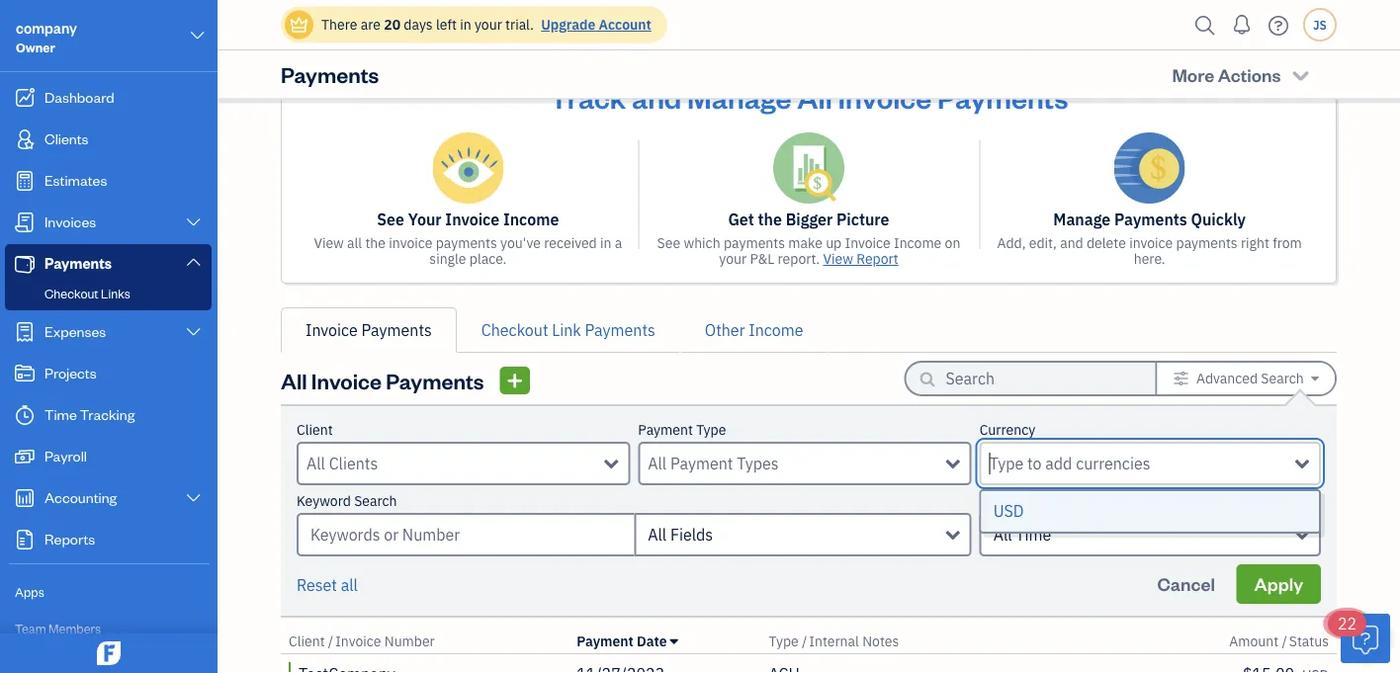Task type: describe. For each thing, give the bounding box(es) containing it.
expense image
[[13, 322, 37, 342]]

apps
[[15, 584, 44, 600]]

checkout link payments
[[481, 320, 655, 341]]

checkout links
[[44, 285, 130, 302]]

invoice for your
[[389, 234, 433, 252]]

are
[[361, 15, 381, 34]]

invoices link
[[5, 203, 212, 242]]

team members link
[[5, 612, 212, 647]]

22
[[1338, 614, 1357, 634]]

your
[[408, 209, 442, 230]]

make
[[788, 234, 823, 252]]

payment type
[[638, 421, 726, 439]]

currency
[[980, 421, 1036, 439]]

internal
[[809, 632, 859, 651]]

search for keyword search
[[354, 492, 397, 510]]

a
[[615, 234, 622, 252]]

get
[[728, 209, 754, 230]]

20
[[384, 15, 401, 34]]

0 vertical spatial in
[[460, 15, 471, 34]]

see your invoice income view all the invoice payments you've received in a single place.
[[314, 209, 622, 268]]

cancel
[[1157, 573, 1215, 596]]

view inside see your invoice income view all the invoice payments you've received in a single place.
[[314, 234, 344, 252]]

all time
[[993, 525, 1051, 545]]

more actions button
[[1154, 54, 1329, 94]]

place.
[[469, 250, 507, 268]]

in inside see your invoice income view all the invoice payments you've received in a single place.
[[600, 234, 612, 252]]

amount
[[1229, 632, 1279, 651]]

clients link
[[5, 120, 212, 159]]

expenses link
[[5, 312, 212, 352]]

chevrondown image
[[1289, 64, 1312, 85]]

cancel button
[[1140, 565, 1233, 604]]

income inside see which payments make up invoice income on your p&l report.
[[894, 234, 942, 252]]

advanced
[[1197, 369, 1258, 388]]

Keyword Search text field
[[297, 513, 634, 557]]

payroll link
[[5, 437, 212, 477]]

add a new payment image
[[506, 369, 524, 393]]

report
[[857, 250, 899, 268]]

days
[[404, 15, 433, 34]]

see your invoice income image
[[432, 133, 504, 204]]

payment date
[[577, 632, 667, 651]]

team
[[15, 621, 46, 637]]

0 horizontal spatial and
[[632, 78, 682, 115]]

income inside other income link
[[749, 320, 803, 341]]

time inside main element
[[44, 405, 77, 424]]

manage payments quickly add, edit, and delete invoice payments right from here.
[[997, 209, 1302, 268]]

your inside see which payments make up invoice income on your p&l report.
[[719, 250, 747, 268]]

/ for internal
[[802, 632, 807, 651]]

reports
[[44, 530, 95, 548]]

0 horizontal spatial your
[[475, 15, 502, 34]]

expenses
[[44, 322, 106, 341]]

1 vertical spatial type
[[769, 632, 799, 651]]

apps link
[[5, 576, 212, 610]]

more actions
[[1172, 63, 1281, 86]]

view report
[[823, 250, 899, 268]]

client / invoice number
[[289, 632, 435, 651]]

checkout for checkout links
[[44, 285, 98, 302]]

All Payment Types search field
[[648, 452, 946, 476]]

right
[[1241, 234, 1270, 252]]

all inside button
[[341, 575, 358, 596]]

all for all invoice payments
[[281, 366, 307, 395]]

apply
[[1254, 573, 1303, 596]]

payments link
[[5, 244, 212, 282]]

Keyword Search field
[[634, 513, 972, 557]]

money image
[[13, 447, 37, 467]]

other income
[[705, 320, 803, 341]]

number
[[384, 632, 435, 651]]

advanced search
[[1197, 369, 1304, 388]]

project image
[[13, 364, 37, 384]]

invoice payments link
[[281, 308, 457, 353]]

report image
[[13, 530, 37, 550]]

payments for income
[[436, 234, 497, 252]]

advanced search button
[[1158, 363, 1335, 395]]

payments inside manage payments quickly add, edit, and delete invoice payments right from here.
[[1114, 209, 1187, 230]]

time tracking link
[[5, 396, 212, 435]]

report.
[[778, 250, 820, 268]]

add,
[[997, 234, 1026, 252]]

amount button
[[1229, 632, 1279, 651]]

js
[[1313, 17, 1327, 33]]

timer image
[[13, 405, 37, 425]]

all for all fields
[[648, 525, 667, 545]]

close image
[[1300, 74, 1323, 97]]

amount / status
[[1229, 632, 1329, 651]]

manage payments quickly image
[[1114, 133, 1185, 204]]

chevron large down image for accounting
[[185, 490, 203, 506]]

company
[[16, 18, 77, 37]]

all time button
[[980, 513, 1321, 557]]

bigger
[[786, 209, 833, 230]]

checkout for checkout link payments
[[481, 320, 548, 341]]

dashboard image
[[13, 88, 37, 108]]

see which payments make up invoice income on your p&l report.
[[657, 234, 961, 268]]

/ for invoice
[[328, 632, 333, 651]]

Search text field
[[946, 363, 1124, 395]]

invoice image
[[13, 213, 37, 232]]

type / internal notes
[[769, 632, 899, 651]]

clients
[[44, 129, 89, 148]]

payment date button
[[577, 632, 678, 651]]

team members
[[15, 621, 101, 637]]

range
[[1012, 492, 1047, 510]]

notifications image
[[1226, 5, 1258, 44]]

all inside see your invoice income view all the invoice payments you've received in a single place.
[[347, 234, 362, 252]]

more
[[1172, 63, 1214, 86]]

payments inside main element
[[44, 254, 112, 272]]

1 horizontal spatial date
[[980, 492, 1009, 510]]

invoice payments
[[306, 320, 432, 341]]

type button
[[769, 632, 799, 651]]

client image
[[13, 130, 37, 149]]

track and manage all invoice payments
[[549, 78, 1068, 115]]



Task type: locate. For each thing, give the bounding box(es) containing it.
0 vertical spatial chevron large down image
[[188, 24, 207, 47]]

there
[[321, 15, 357, 34]]

1 horizontal spatial see
[[657, 234, 680, 252]]

payments inside see your invoice income view all the invoice payments you've received in a single place.
[[436, 234, 497, 252]]

on
[[945, 234, 961, 252]]

time inside dropdown button
[[1016, 525, 1051, 545]]

see inside see your invoice income view all the invoice payments you've received in a single place.
[[377, 209, 404, 230]]

and right "track"
[[632, 78, 682, 115]]

/ right the type button
[[802, 632, 807, 651]]

invoice for payments
[[1129, 234, 1173, 252]]

in
[[460, 15, 471, 34], [600, 234, 612, 252]]

see inside see which payments make up invoice income on your p&l report.
[[657, 234, 680, 252]]

chevron large down image for payments
[[185, 254, 203, 269]]

1 vertical spatial date
[[637, 632, 667, 651]]

go to help image
[[1263, 10, 1294, 40]]

0 horizontal spatial /
[[328, 632, 333, 651]]

1 vertical spatial chevron large down image
[[185, 490, 203, 506]]

in left "a" on the top of the page
[[600, 234, 612, 252]]

resource center badge image
[[1341, 614, 1390, 664]]

all inside dropdown button
[[993, 525, 1012, 545]]

type left internal
[[769, 632, 799, 651]]

up
[[826, 234, 842, 252]]

0 vertical spatial manage
[[687, 78, 792, 115]]

2 / from the left
[[802, 632, 807, 651]]

see left which
[[657, 234, 680, 252]]

there are 20 days left in your trial. upgrade account
[[321, 15, 651, 34]]

apply button
[[1237, 565, 1321, 604]]

company owner
[[16, 18, 77, 55]]

checkout links link
[[9, 282, 208, 306]]

payments down your
[[436, 234, 497, 252]]

chevron large down image
[[188, 24, 207, 47], [185, 215, 203, 230], [185, 324, 203, 340]]

1 vertical spatial search
[[354, 492, 397, 510]]

chevron large down image inside expenses 'link'
[[185, 324, 203, 340]]

time
[[44, 405, 77, 424], [1016, 525, 1051, 545]]

projects link
[[5, 354, 212, 394]]

p&l
[[750, 250, 775, 268]]

0 horizontal spatial in
[[460, 15, 471, 34]]

1 horizontal spatial and
[[1060, 234, 1084, 252]]

1 vertical spatial the
[[365, 234, 386, 252]]

2 horizontal spatial income
[[894, 234, 942, 252]]

in right left
[[460, 15, 471, 34]]

payments down quickly
[[1176, 234, 1238, 252]]

caretdown image
[[670, 634, 678, 650]]

invoice inside invoice payments link
[[306, 320, 358, 341]]

invoice right delete
[[1129, 234, 1173, 252]]

1 horizontal spatial the
[[758, 209, 782, 230]]

keyword
[[297, 492, 351, 510]]

dashboard link
[[5, 78, 212, 118]]

all fields
[[648, 525, 713, 545]]

0 horizontal spatial checkout
[[44, 285, 98, 302]]

1 vertical spatial in
[[600, 234, 612, 252]]

client for client
[[297, 421, 333, 439]]

time down the range
[[1016, 525, 1051, 545]]

1 vertical spatial checkout
[[481, 320, 548, 341]]

accounting link
[[5, 479, 212, 518]]

which
[[684, 234, 721, 252]]

1 horizontal spatial time
[[1016, 525, 1051, 545]]

the left single
[[365, 234, 386, 252]]

1 vertical spatial time
[[1016, 525, 1051, 545]]

the inside see your invoice income view all the invoice payments you've received in a single place.
[[365, 234, 386, 252]]

links
[[101, 285, 130, 302]]

date left caretdown image
[[637, 632, 667, 651]]

view up invoice payments link
[[314, 234, 344, 252]]

income left on
[[894, 234, 942, 252]]

All Clients search field
[[307, 452, 605, 476]]

chart image
[[13, 488, 37, 508]]

track
[[549, 78, 626, 115]]

0 vertical spatial and
[[632, 78, 682, 115]]

income inside see your invoice income view all the invoice payments you've received in a single place.
[[503, 209, 559, 230]]

all invoice payments
[[281, 366, 484, 395]]

0 vertical spatial search
[[1261, 369, 1304, 388]]

keyword search
[[297, 492, 397, 510]]

1 horizontal spatial type
[[769, 632, 799, 651]]

0 vertical spatial client
[[297, 421, 333, 439]]

manage inside manage payments quickly add, edit, and delete invoice payments right from here.
[[1053, 209, 1111, 230]]

upgrade
[[541, 15, 596, 34]]

trial.
[[505, 15, 534, 34]]

members
[[49, 621, 101, 637]]

1 horizontal spatial manage
[[1053, 209, 1111, 230]]

and right "edit,"
[[1060, 234, 1084, 252]]

0 vertical spatial time
[[44, 405, 77, 424]]

1 vertical spatial manage
[[1053, 209, 1111, 230]]

1 horizontal spatial income
[[749, 320, 803, 341]]

get the bigger picture
[[728, 209, 889, 230]]

all
[[797, 78, 832, 115], [281, 366, 307, 395], [648, 525, 667, 545], [993, 525, 1012, 545]]

payment image
[[13, 254, 37, 274]]

other income link
[[680, 308, 828, 353]]

invoice inside see which payments make up invoice income on your p&l report.
[[845, 234, 891, 252]]

reports link
[[5, 520, 212, 560]]

/ left status
[[1282, 632, 1287, 651]]

payment for payment date
[[577, 632, 634, 651]]

1 horizontal spatial your
[[719, 250, 747, 268]]

from
[[1273, 234, 1302, 252]]

invoices
[[44, 212, 96, 231]]

invoice inside manage payments quickly add, edit, and delete invoice payments right from here.
[[1129, 234, 1173, 252]]

1 horizontal spatial checkout
[[481, 320, 548, 341]]

type
[[696, 421, 726, 439], [769, 632, 799, 651]]

0 horizontal spatial see
[[377, 209, 404, 230]]

0 vertical spatial see
[[377, 209, 404, 230]]

search left caretdown icon on the right of the page
[[1261, 369, 1304, 388]]

all down "usd"
[[993, 525, 1012, 545]]

payments for add,
[[1176, 234, 1238, 252]]

left
[[436, 15, 457, 34]]

usd list box
[[982, 491, 1319, 532]]

dashboard
[[44, 88, 114, 106]]

manage
[[687, 78, 792, 115], [1053, 209, 1111, 230]]

received
[[544, 234, 597, 252]]

usd
[[993, 501, 1024, 522]]

1 horizontal spatial view
[[823, 250, 853, 268]]

client for client / invoice number
[[289, 632, 325, 651]]

2 horizontal spatial /
[[1282, 632, 1287, 651]]

all inside keyword search field
[[648, 525, 667, 545]]

all
[[347, 234, 362, 252], [341, 575, 358, 596]]

1 vertical spatial client
[[289, 632, 325, 651]]

edit,
[[1029, 234, 1057, 252]]

invoice inside see your invoice income view all the invoice payments you've received in a single place.
[[445, 209, 500, 230]]

the right get on the top of page
[[758, 209, 782, 230]]

all right the 'reset'
[[341, 575, 358, 596]]

1 horizontal spatial /
[[802, 632, 807, 651]]

freshbooks image
[[93, 642, 125, 666]]

payroll
[[44, 446, 87, 465]]

client down the 'reset'
[[289, 632, 325, 651]]

chevron large down image for expenses
[[185, 324, 203, 340]]

reset all
[[297, 575, 358, 596]]

1 horizontal spatial search
[[1261, 369, 1304, 388]]

1 vertical spatial all
[[341, 575, 358, 596]]

get the bigger picture image
[[773, 133, 844, 204]]

other
[[705, 320, 745, 341]]

type up all payment types search field
[[696, 421, 726, 439]]

estimates
[[44, 171, 107, 189]]

1 payments from the left
[[436, 234, 497, 252]]

checkout up 'expenses'
[[44, 285, 98, 302]]

tracking
[[80, 405, 135, 424]]

quickly
[[1191, 209, 1246, 230]]

payments down get on the top of page
[[724, 234, 785, 252]]

see
[[377, 209, 404, 230], [657, 234, 680, 252]]

caretdown image
[[1311, 371, 1319, 387]]

time right timer icon
[[44, 405, 77, 424]]

chevron large down image up "checkout links" link
[[185, 254, 203, 269]]

chevron large down image
[[185, 254, 203, 269], [185, 490, 203, 506]]

crown image
[[289, 14, 310, 35]]

all down invoice payments link
[[281, 366, 307, 395]]

see for your
[[377, 209, 404, 230]]

chevron large down image up reports link
[[185, 490, 203, 506]]

main element
[[0, 0, 267, 673]]

0 vertical spatial all
[[347, 234, 362, 252]]

1 invoice from the left
[[389, 234, 433, 252]]

chevron large down image inside payments link
[[185, 254, 203, 269]]

income right other
[[749, 320, 803, 341]]

2 horizontal spatial payments
[[1176, 234, 1238, 252]]

0 horizontal spatial the
[[365, 234, 386, 252]]

1 horizontal spatial in
[[600, 234, 612, 252]]

0 horizontal spatial payments
[[436, 234, 497, 252]]

1 chevron large down image from the top
[[185, 254, 203, 269]]

/ for status
[[1282, 632, 1287, 651]]

settings image
[[1173, 371, 1189, 387]]

chevron large down image inside accounting link
[[185, 490, 203, 506]]

payment for payment type
[[638, 421, 693, 439]]

2 payments from the left
[[724, 234, 785, 252]]

time tracking
[[44, 405, 135, 424]]

search
[[1261, 369, 1304, 388], [354, 492, 397, 510]]

all up get the bigger picture
[[797, 78, 832, 115]]

2 vertical spatial income
[[749, 320, 803, 341]]

client
[[297, 421, 333, 439], [289, 632, 325, 651]]

single
[[429, 250, 466, 268]]

estimate image
[[13, 171, 37, 191]]

owner
[[16, 39, 55, 55]]

and inside manage payments quickly add, edit, and delete invoice payments right from here.
[[1060, 234, 1084, 252]]

date left the range
[[980, 492, 1009, 510]]

search inside 'dropdown button'
[[1261, 369, 1304, 388]]

0 vertical spatial payment
[[638, 421, 693, 439]]

chevron large down image for invoices
[[185, 215, 203, 230]]

your left the trial.
[[475, 15, 502, 34]]

0 horizontal spatial invoice
[[389, 234, 433, 252]]

upgrade account link
[[537, 15, 651, 34]]

you've
[[500, 234, 541, 252]]

income up you've
[[503, 209, 559, 230]]

0 vertical spatial type
[[696, 421, 726, 439]]

0 horizontal spatial income
[[503, 209, 559, 230]]

1 horizontal spatial invoice
[[1129, 234, 1173, 252]]

0 vertical spatial your
[[475, 15, 502, 34]]

notes
[[862, 632, 899, 651]]

link
[[552, 320, 581, 341]]

1 vertical spatial see
[[657, 234, 680, 252]]

search for advanced search
[[1261, 369, 1304, 388]]

see left your
[[377, 209, 404, 230]]

0 horizontal spatial time
[[44, 405, 77, 424]]

1 vertical spatial and
[[1060, 234, 1084, 252]]

1 vertical spatial your
[[719, 250, 747, 268]]

0 horizontal spatial type
[[696, 421, 726, 439]]

see for which
[[657, 234, 680, 252]]

2 chevron large down image from the top
[[185, 490, 203, 506]]

22 button
[[1328, 611, 1390, 664]]

1 vertical spatial chevron large down image
[[185, 215, 203, 230]]

0 vertical spatial income
[[503, 209, 559, 230]]

1 vertical spatial income
[[894, 234, 942, 252]]

1 horizontal spatial payments
[[724, 234, 785, 252]]

2 invoice from the left
[[1129, 234, 1173, 252]]

search right keyword
[[354, 492, 397, 510]]

1 / from the left
[[328, 632, 333, 651]]

0 horizontal spatial payment
[[577, 632, 634, 651]]

0 horizontal spatial manage
[[687, 78, 792, 115]]

js button
[[1303, 8, 1337, 42]]

actions
[[1218, 63, 1281, 86]]

/ down reset all button
[[328, 632, 333, 651]]

view right make
[[823, 250, 853, 268]]

chevron large down image inside invoices link
[[185, 215, 203, 230]]

2 vertical spatial chevron large down image
[[185, 324, 203, 340]]

status
[[1289, 632, 1329, 651]]

0 vertical spatial chevron large down image
[[185, 254, 203, 269]]

1 horizontal spatial payment
[[638, 421, 693, 439]]

view
[[314, 234, 344, 252], [823, 250, 853, 268]]

0 horizontal spatial date
[[637, 632, 667, 651]]

date
[[980, 492, 1009, 510], [637, 632, 667, 651]]

invoice down your
[[389, 234, 433, 252]]

0 horizontal spatial view
[[314, 234, 344, 252]]

payments inside see which payments make up invoice income on your p&l report.
[[724, 234, 785, 252]]

payment
[[638, 421, 693, 439], [577, 632, 634, 651]]

0 vertical spatial the
[[758, 209, 782, 230]]

payments inside manage payments quickly add, edit, and delete invoice payments right from here.
[[1176, 234, 1238, 252]]

accounting
[[44, 488, 117, 507]]

3 / from the left
[[1282, 632, 1287, 651]]

3 payments from the left
[[1176, 234, 1238, 252]]

0 horizontal spatial search
[[354, 492, 397, 510]]

invoice inside see your invoice income view all the invoice payments you've received in a single place.
[[389, 234, 433, 252]]

search image
[[1190, 10, 1221, 40]]

Type to add currencies search field
[[990, 452, 1295, 476]]

all for all time
[[993, 525, 1012, 545]]

picture
[[837, 209, 889, 230]]

reset
[[297, 575, 337, 596]]

client up keyword
[[297, 421, 333, 439]]

checkout up add a new payment image
[[481, 320, 548, 341]]

0 vertical spatial date
[[980, 492, 1009, 510]]

all up invoice payments link
[[347, 234, 362, 252]]

1 vertical spatial payment
[[577, 632, 634, 651]]

0 vertical spatial checkout
[[44, 285, 98, 302]]

fields
[[670, 525, 713, 545]]

delete
[[1087, 234, 1126, 252]]

checkout inside main element
[[44, 285, 98, 302]]

all left fields
[[648, 525, 667, 545]]

your left "p&l"
[[719, 250, 747, 268]]



Task type: vqa. For each thing, say whether or not it's contained in the screenshot.
Payroll link
yes



